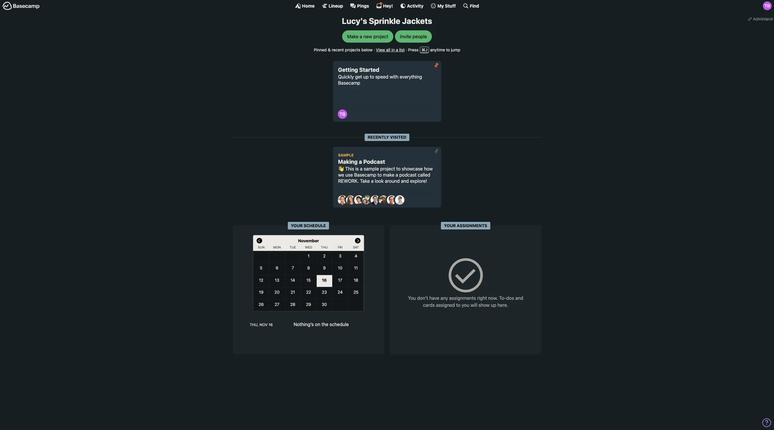 Task type: locate. For each thing, give the bounding box(es) containing it.
jennifer young image
[[362, 196, 372, 205]]

is
[[355, 166, 359, 172]]

16
[[269, 323, 273, 327]]

1 · from the left
[[374, 47, 375, 52]]

0 vertical spatial up
[[363, 74, 369, 80]]

recently
[[368, 135, 389, 140]]

new
[[363, 34, 372, 39]]

josh fiske image
[[370, 196, 380, 205]]

1 vertical spatial basecamp
[[354, 172, 376, 178]]

1 horizontal spatial your
[[444, 223, 456, 228]]

assignments
[[457, 223, 487, 228]]

jackets
[[402, 16, 432, 26]]

your left assignments
[[444, 223, 456, 228]]

look
[[375, 179, 384, 184]]

0 horizontal spatial and
[[401, 179, 409, 184]]

hey!
[[383, 3, 393, 8]]

a left new
[[360, 34, 362, 39]]

adminland
[[753, 16, 773, 21]]

1 horizontal spatial and
[[515, 296, 523, 301]]

1 horizontal spatial up
[[491, 303, 496, 308]]

nov
[[260, 323, 268, 327]]

basecamp
[[338, 80, 360, 86], [354, 172, 376, 178]]

and
[[401, 179, 409, 184], [515, 296, 523, 301]]

use
[[345, 172, 353, 178]]

1 vertical spatial up
[[491, 303, 496, 308]]

nothing's on the schedule
[[294, 322, 349, 327]]

visited
[[390, 135, 406, 140]]

projects
[[345, 47, 360, 52]]

main element
[[0, 0, 774, 11]]

pinned & recent projects below · view all in a list
[[314, 47, 405, 52]]

pinned
[[314, 47, 327, 52]]

a left look
[[371, 179, 374, 184]]

1 your from the left
[[291, 223, 303, 228]]

how
[[424, 166, 433, 172]]

tyler black image
[[763, 1, 772, 10], [338, 110, 347, 119]]

project right new
[[373, 34, 388, 39]]

to up look
[[378, 172, 382, 178]]

0 vertical spatial tyler black image
[[763, 1, 772, 10]]

up down now.
[[491, 303, 496, 308]]

up inside getting started quickly get up to speed with everything basecamp
[[363, 74, 369, 80]]

0 horizontal spatial your
[[291, 223, 303, 228]]

None submit
[[432, 61, 441, 70], [432, 147, 441, 156], [432, 61, 441, 70], [432, 147, 441, 156]]

your left "schedule"
[[291, 223, 303, 228]]

show
[[479, 303, 490, 308]]

with
[[390, 74, 399, 80]]

basecamp up take
[[354, 172, 376, 178]]

all
[[386, 47, 390, 52]]

to
[[446, 47, 450, 52], [370, 74, 374, 80], [396, 166, 401, 172], [378, 172, 382, 178], [456, 303, 461, 308]]

people
[[413, 34, 427, 39]]

up right the "get"
[[363, 74, 369, 80]]

activity link
[[400, 3, 424, 9]]

this
[[345, 166, 354, 172]]

around
[[385, 179, 400, 184]]

home
[[302, 3, 315, 8]]

right
[[477, 296, 487, 301]]

switch accounts image
[[2, 1, 40, 11]]

a right in
[[396, 47, 398, 52]]

· left "view"
[[374, 47, 375, 52]]

annie bryan image
[[338, 196, 347, 205]]

sun
[[258, 246, 264, 250]]

1 vertical spatial project
[[380, 166, 395, 172]]

hey! button
[[376, 2, 393, 9]]

0 horizontal spatial up
[[363, 74, 369, 80]]

take
[[360, 179, 370, 184]]

called
[[418, 172, 430, 178]]

up inside you don't have any assignments right now. to‑dos and cards assigned to you will show up here.
[[491, 303, 496, 308]]

to left you
[[456, 303, 461, 308]]

view all in a list link
[[376, 47, 405, 52]]

my stuff button
[[431, 3, 456, 9]]

project
[[373, 34, 388, 39], [380, 166, 395, 172]]

below
[[361, 47, 373, 52]]

0 vertical spatial and
[[401, 179, 409, 184]]

project up the make at the top of the page
[[380, 166, 395, 172]]

and inside sample making a podcast 👋 this is a sample project to showcase how we use basecamp to make a podcast called rework. take a look around and explore!
[[401, 179, 409, 184]]

1 vertical spatial tyler black image
[[338, 110, 347, 119]]

sprinkle
[[369, 16, 400, 26]]

1 vertical spatial and
[[515, 296, 523, 301]]

your
[[291, 223, 303, 228], [444, 223, 456, 228]]

&
[[328, 47, 331, 52]]

invite people link
[[395, 30, 432, 43]]

👋
[[338, 166, 344, 172]]

⌘
[[422, 47, 425, 52]]

0 horizontal spatial ·
[[374, 47, 375, 52]]

invite people
[[400, 34, 427, 39]]

· right list
[[406, 47, 407, 52]]

1 horizontal spatial tyler black image
[[763, 1, 772, 10]]

you
[[408, 296, 416, 301]]

have
[[429, 296, 439, 301]]

make a new project link
[[342, 30, 393, 43]]

sample
[[364, 166, 379, 172]]

fri
[[338, 246, 342, 250]]

make
[[347, 34, 359, 39]]

explore!
[[410, 179, 427, 184]]

will
[[471, 303, 477, 308]]

your assignments
[[444, 223, 487, 228]]

invite
[[400, 34, 411, 39]]

jump
[[451, 47, 460, 52]]

nicole katz image
[[379, 196, 388, 205]]

0 vertical spatial basecamp
[[338, 80, 360, 86]]

2 your from the left
[[444, 223, 456, 228]]

speed
[[375, 74, 388, 80]]

jared davis image
[[354, 196, 363, 205]]

1 horizontal spatial ·
[[406, 47, 407, 52]]

adminland link
[[747, 15, 774, 23]]

my
[[438, 3, 444, 8]]

getting started quickly get up to speed with everything basecamp
[[338, 66, 422, 86]]

sat
[[353, 246, 359, 250]]

your schedule
[[291, 223, 326, 228]]

view
[[376, 47, 385, 52]]

victor cooper image
[[395, 196, 404, 205]]

a
[[360, 34, 362, 39], [396, 47, 398, 52], [359, 158, 362, 165], [360, 166, 363, 172], [396, 172, 398, 178], [371, 179, 374, 184]]

and right to‑dos
[[515, 296, 523, 301]]

to down started
[[370, 74, 374, 80]]

lineup link
[[322, 3, 343, 9]]

and down the podcast
[[401, 179, 409, 184]]

basecamp down quickly
[[338, 80, 360, 86]]

basecamp inside getting started quickly get up to speed with everything basecamp
[[338, 80, 360, 86]]



Task type: vqa. For each thing, say whether or not it's contained in the screenshot.
MAIN Element at the top of the page
yes



Task type: describe. For each thing, give the bounding box(es) containing it.
in
[[392, 47, 395, 52]]

quickly
[[338, 74, 354, 80]]

make a new project
[[347, 34, 388, 39]]

activity
[[407, 3, 424, 8]]

sample making a podcast 👋 this is a sample project to showcase how we use basecamp to make a podcast called rework. take a look around and explore!
[[338, 153, 433, 184]]

a right making on the left
[[359, 158, 362, 165]]

a right is
[[360, 166, 363, 172]]

j
[[425, 47, 427, 52]]

pings
[[357, 3, 369, 8]]

you don't have any assignments right now. to‑dos and cards assigned to you will show up here.
[[408, 296, 523, 308]]

0 vertical spatial project
[[373, 34, 388, 39]]

schedule
[[304, 223, 326, 228]]

you
[[462, 303, 469, 308]]

on
[[315, 322, 320, 327]]

now.
[[488, 296, 498, 301]]

a inside make a new project link
[[360, 34, 362, 39]]

lucy's sprinkle jackets
[[342, 16, 432, 26]]

we
[[338, 172, 344, 178]]

get
[[355, 74, 362, 80]]

· press
[[406, 47, 419, 52]]

the
[[322, 322, 328, 327]]

thu,
[[250, 323, 259, 327]]

make
[[383, 172, 394, 178]]

schedule
[[330, 322, 349, 327]]

my stuff
[[438, 3, 456, 8]]

0 horizontal spatial tyler black image
[[338, 110, 347, 119]]

list
[[399, 47, 405, 52]]

steve marsh image
[[387, 196, 396, 205]]

lineup
[[329, 3, 343, 8]]

to left jump
[[446, 47, 450, 52]]

basecamp inside sample making a podcast 👋 this is a sample project to showcase how we use basecamp to make a podcast called rework. take a look around and explore!
[[354, 172, 376, 178]]

podcast
[[363, 158, 385, 165]]

recently visited
[[368, 135, 406, 140]]

thu, nov 16
[[250, 323, 273, 327]]

don't
[[417, 296, 428, 301]]

here.
[[498, 303, 508, 308]]

assigned
[[436, 303, 455, 308]]

cheryl walters image
[[346, 196, 355, 205]]

everything
[[400, 74, 422, 80]]

a up around on the top
[[396, 172, 398, 178]]

your for your schedule
[[291, 223, 303, 228]]

project inside sample making a podcast 👋 this is a sample project to showcase how we use basecamp to make a podcast called rework. take a look around and explore!
[[380, 166, 395, 172]]

any
[[441, 296, 448, 301]]

thu
[[321, 246, 328, 250]]

and inside you don't have any assignments right now. to‑dos and cards assigned to you will show up here.
[[515, 296, 523, 301]]

wed
[[305, 246, 312, 250]]

making
[[338, 158, 358, 165]]

your for your assignments
[[444, 223, 456, 228]]

recent
[[332, 47, 344, 52]]

to inside getting started quickly get up to speed with everything basecamp
[[370, 74, 374, 80]]

cards
[[423, 303, 435, 308]]

mon
[[273, 246, 281, 250]]

find
[[470, 3, 479, 8]]

getting
[[338, 66, 358, 73]]

nothing's
[[294, 322, 314, 327]]

to‑dos
[[499, 296, 514, 301]]

november
[[298, 238, 319, 243]]

home link
[[295, 3, 315, 9]]

showcase
[[402, 166, 423, 172]]

find button
[[463, 3, 479, 9]]

sample
[[338, 153, 354, 158]]

to inside you don't have any assignments right now. to‑dos and cards assigned to you will show up here.
[[456, 303, 461, 308]]

⌘ j anytime to jump
[[422, 47, 460, 52]]

press
[[408, 47, 419, 52]]

started
[[359, 66, 379, 73]]

assignments
[[449, 296, 476, 301]]

tyler black image inside main element
[[763, 1, 772, 10]]

tue
[[290, 246, 296, 250]]

stuff
[[445, 3, 456, 8]]

pings button
[[350, 3, 369, 9]]

2 · from the left
[[406, 47, 407, 52]]

rework.
[[338, 179, 359, 184]]

to up the podcast
[[396, 166, 401, 172]]

lucy's
[[342, 16, 367, 26]]



